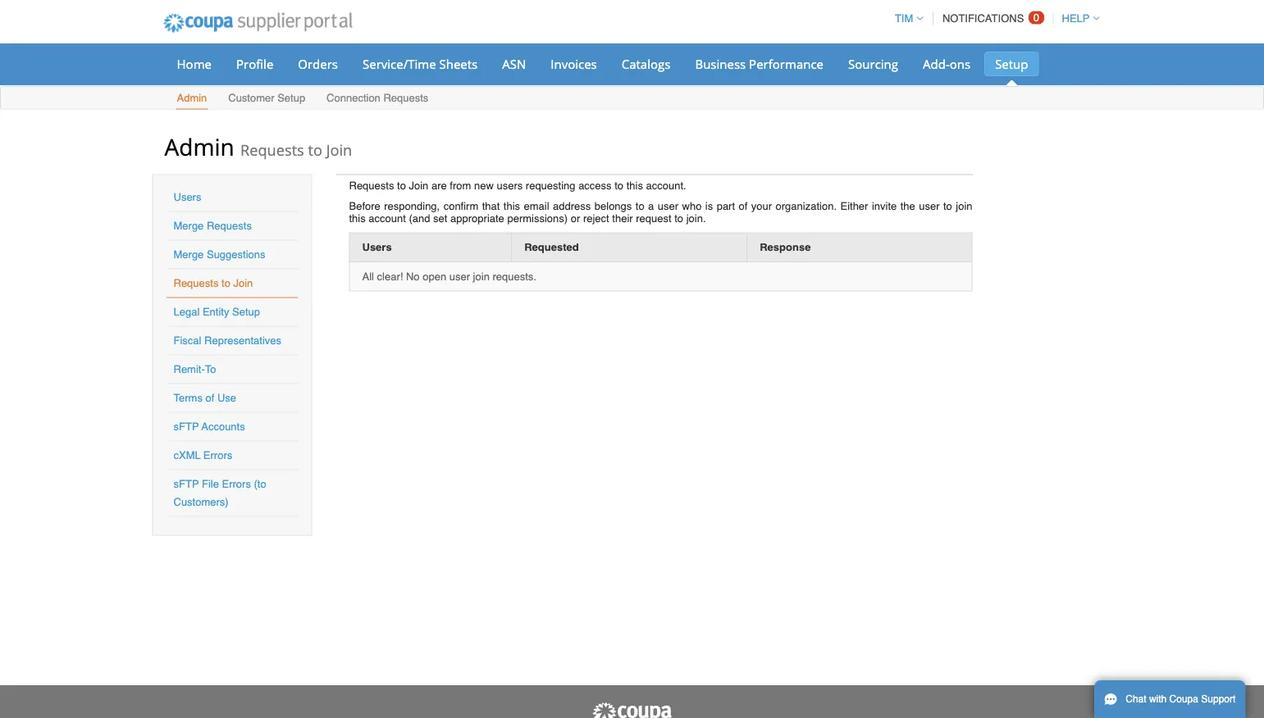 Task type: vqa. For each thing, say whether or not it's contained in the screenshot.
'text field'
no



Task type: describe. For each thing, give the bounding box(es) containing it.
chat
[[1126, 694, 1147, 706]]

requests to join are from new users requesting access to this account. before responding, confirm that this email address belongs to a user who is part of your organization. either invite the user to join this account (and set appropriate permissions) or reject their request to join.
[[349, 179, 973, 224]]

customer setup
[[228, 92, 305, 104]]

set
[[433, 212, 448, 224]]

orders
[[298, 55, 338, 72]]

requests to join
[[174, 277, 253, 290]]

home link
[[166, 52, 222, 76]]

invoices link
[[540, 52, 608, 76]]

2 horizontal spatial this
[[627, 179, 643, 192]]

open
[[423, 270, 446, 283]]

chat with coupa support
[[1126, 694, 1236, 706]]

account.
[[646, 179, 687, 192]]

sftp accounts link
[[174, 421, 245, 433]]

email
[[524, 200, 549, 212]]

setup inside customer setup link
[[278, 92, 305, 104]]

profile link
[[226, 52, 284, 76]]

merge suggestions link
[[174, 249, 265, 261]]

remit-
[[174, 364, 205, 376]]

(to
[[254, 478, 266, 491]]

who
[[682, 200, 702, 212]]

reject
[[583, 212, 609, 224]]

asn link
[[492, 52, 537, 76]]

requests to join link
[[174, 277, 253, 290]]

account
[[369, 212, 406, 224]]

of inside requests to join are from new users requesting access to this account. before responding, confirm that this email address belongs to a user who is part of your organization. either invite the user to join this account (and set appropriate permissions) or reject their request to join.
[[739, 200, 748, 212]]

new
[[474, 179, 494, 192]]

admin link
[[176, 88, 208, 110]]

terms of use link
[[174, 392, 236, 405]]

from
[[450, 179, 471, 192]]

orders link
[[287, 52, 349, 76]]

is
[[706, 200, 713, 212]]

responding,
[[384, 200, 440, 212]]

1 horizontal spatial coupa supplier portal image
[[591, 702, 673, 719]]

requests for admin
[[240, 139, 304, 160]]

admin for admin requests to join
[[165, 131, 234, 162]]

requests up legal
[[174, 277, 219, 290]]

access
[[579, 179, 612, 192]]

fiscal representatives link
[[174, 335, 281, 347]]

legal
[[174, 306, 200, 318]]

with
[[1150, 694, 1167, 706]]

profile
[[236, 55, 274, 72]]

terms of use
[[174, 392, 236, 405]]

1 horizontal spatial user
[[658, 200, 679, 212]]

merge requests link
[[174, 220, 252, 232]]

a
[[648, 200, 654, 212]]

catalogs
[[622, 55, 671, 72]]

no
[[406, 270, 420, 283]]

setup inside setup link
[[995, 55, 1029, 72]]

use
[[217, 392, 236, 405]]

join inside admin requests to join
[[326, 139, 352, 160]]

help link
[[1055, 12, 1100, 25]]

asn
[[502, 55, 526, 72]]

business performance link
[[685, 52, 835, 76]]

help
[[1062, 12, 1090, 25]]

admin requests to join
[[165, 131, 352, 162]]

sourcing link
[[838, 52, 909, 76]]

remit-to
[[174, 364, 216, 376]]

either
[[841, 200, 869, 212]]

connection requests link
[[326, 88, 429, 110]]

sftp for sftp file errors (to customers)
[[174, 478, 199, 491]]

0 horizontal spatial this
[[349, 212, 366, 224]]

requests inside requests to join are from new users requesting access to this account. before responding, confirm that this email address belongs to a user who is part of your organization. either invite the user to join this account (and set appropriate permissions) or reject their request to join.
[[349, 179, 394, 192]]

service/time sheets link
[[352, 52, 488, 76]]

file
[[202, 478, 219, 491]]

(and
[[409, 212, 430, 224]]

part
[[717, 200, 735, 212]]

sftp file errors (to customers)
[[174, 478, 266, 509]]

navigation containing notifications 0
[[888, 2, 1100, 34]]

requested
[[525, 241, 579, 254]]

merge for merge requests
[[174, 220, 204, 232]]

remit-to link
[[174, 364, 216, 376]]

belongs
[[595, 200, 632, 212]]

0 horizontal spatial users
[[174, 191, 201, 204]]

fiscal representatives
[[174, 335, 281, 347]]

sftp accounts
[[174, 421, 245, 433]]

legal entity setup
[[174, 306, 260, 318]]

chat with coupa support button
[[1095, 681, 1246, 719]]

the
[[901, 200, 916, 212]]



Task type: locate. For each thing, give the bounding box(es) containing it.
0 horizontal spatial join
[[233, 277, 253, 290]]

0 vertical spatial merge
[[174, 220, 204, 232]]

of left "use" in the left bottom of the page
[[206, 392, 214, 405]]

1 horizontal spatial this
[[504, 200, 520, 212]]

coupa
[[1170, 694, 1199, 706]]

home
[[177, 55, 212, 72]]

connection requests
[[327, 92, 429, 104]]

sftp file errors (to customers) link
[[174, 478, 266, 509]]

join for requests to join are from new users requesting access to this account. before responding, confirm that this email address belongs to a user who is part of your organization. either invite the user to join this account (and set appropriate permissions) or reject their request to join.
[[409, 179, 429, 192]]

1 vertical spatial join
[[409, 179, 429, 192]]

join down connection
[[326, 139, 352, 160]]

2 horizontal spatial setup
[[995, 55, 1029, 72]]

0
[[1034, 11, 1040, 24]]

user
[[658, 200, 679, 212], [919, 200, 940, 212], [449, 270, 470, 283]]

join down suggestions
[[233, 277, 253, 290]]

catalogs link
[[611, 52, 681, 76]]

requests
[[384, 92, 429, 104], [240, 139, 304, 160], [349, 179, 394, 192], [207, 220, 252, 232], [174, 277, 219, 290]]

sftp
[[174, 421, 199, 433], [174, 478, 199, 491]]

0 vertical spatial of
[[739, 200, 748, 212]]

add-ons link
[[912, 52, 982, 76]]

1 vertical spatial coupa supplier portal image
[[591, 702, 673, 719]]

1 vertical spatial merge
[[174, 249, 204, 261]]

setup up representatives
[[232, 306, 260, 318]]

errors inside sftp file errors (to customers)
[[222, 478, 251, 491]]

admin down home link
[[177, 92, 207, 104]]

merge down users link
[[174, 220, 204, 232]]

their
[[612, 212, 633, 224]]

admin for admin
[[177, 92, 207, 104]]

merge suggestions
[[174, 249, 265, 261]]

1 horizontal spatial users
[[362, 241, 392, 254]]

join
[[956, 200, 973, 212], [473, 270, 490, 283]]

2 horizontal spatial user
[[919, 200, 940, 212]]

sftp up customers)
[[174, 478, 199, 491]]

cxml errors
[[174, 450, 232, 462]]

setup right 'customer'
[[278, 92, 305, 104]]

terms
[[174, 392, 203, 405]]

1 sftp from the top
[[174, 421, 199, 433]]

requests.
[[493, 270, 537, 283]]

response
[[760, 241, 811, 254]]

customers)
[[174, 496, 229, 509]]

join left are
[[409, 179, 429, 192]]

0 horizontal spatial setup
[[232, 306, 260, 318]]

0 horizontal spatial user
[[449, 270, 470, 283]]

business performance
[[695, 55, 824, 72]]

2 vertical spatial join
[[233, 277, 253, 290]]

requests for connection
[[384, 92, 429, 104]]

1 vertical spatial errors
[[222, 478, 251, 491]]

users up merge requests
[[174, 191, 201, 204]]

join inside requests to join are from new users requesting access to this account. before responding, confirm that this email address belongs to a user who is part of your organization. either invite the user to join this account (and set appropriate permissions) or reject their request to join.
[[956, 200, 973, 212]]

requests up before
[[349, 179, 394, 192]]

join right the
[[956, 200, 973, 212]]

legal entity setup link
[[174, 306, 260, 318]]

merge down merge requests link
[[174, 249, 204, 261]]

merge requests
[[174, 220, 252, 232]]

navigation
[[888, 2, 1100, 34]]

0 horizontal spatial of
[[206, 392, 214, 405]]

service/time sheets
[[363, 55, 478, 72]]

requests down customer setup link
[[240, 139, 304, 160]]

representatives
[[204, 335, 281, 347]]

connection
[[327, 92, 381, 104]]

errors down "accounts"
[[203, 450, 232, 462]]

sftp up cxml
[[174, 421, 199, 433]]

2 sftp from the top
[[174, 478, 199, 491]]

2 vertical spatial setup
[[232, 306, 260, 318]]

1 vertical spatial sftp
[[174, 478, 199, 491]]

0 vertical spatial setup
[[995, 55, 1029, 72]]

1 vertical spatial setup
[[278, 92, 305, 104]]

errors
[[203, 450, 232, 462], [222, 478, 251, 491]]

setup
[[995, 55, 1029, 72], [278, 92, 305, 104], [232, 306, 260, 318]]

request
[[636, 212, 672, 224]]

1 horizontal spatial join
[[956, 200, 973, 212]]

0 horizontal spatial join
[[473, 270, 490, 283]]

coupa supplier portal image
[[152, 2, 364, 43], [591, 702, 673, 719]]

requests up suggestions
[[207, 220, 252, 232]]

0 horizontal spatial coupa supplier portal image
[[152, 2, 364, 43]]

0 vertical spatial users
[[174, 191, 201, 204]]

requesting
[[526, 179, 576, 192]]

service/time
[[363, 55, 436, 72]]

support
[[1202, 694, 1236, 706]]

setup down notifications 0
[[995, 55, 1029, 72]]

1 vertical spatial join
[[473, 270, 490, 283]]

requests down the service/time
[[384, 92, 429, 104]]

organization.
[[776, 200, 837, 212]]

your
[[752, 200, 772, 212]]

0 vertical spatial admin
[[177, 92, 207, 104]]

1 horizontal spatial join
[[326, 139, 352, 160]]

fiscal
[[174, 335, 201, 347]]

are
[[432, 179, 447, 192]]

permissions)
[[507, 212, 568, 224]]

join left requests. at the top left of the page
[[473, 270, 490, 283]]

errors left (to
[[222, 478, 251, 491]]

this down users
[[504, 200, 520, 212]]

users up all
[[362, 241, 392, 254]]

sheets
[[439, 55, 478, 72]]

2 horizontal spatial join
[[409, 179, 429, 192]]

1 vertical spatial admin
[[165, 131, 234, 162]]

tim
[[895, 12, 914, 25]]

before
[[349, 200, 381, 212]]

sftp inside sftp file errors (to customers)
[[174, 478, 199, 491]]

confirm
[[444, 200, 479, 212]]

customer setup link
[[228, 88, 306, 110]]

all clear! no open user join requests.
[[362, 270, 537, 283]]

accounts
[[202, 421, 245, 433]]

0 vertical spatial coupa supplier portal image
[[152, 2, 364, 43]]

admin down the admin link
[[165, 131, 234, 162]]

user right the a
[[658, 200, 679, 212]]

requests for merge
[[207, 220, 252, 232]]

to inside admin requests to join
[[308, 139, 322, 160]]

join for requests to join
[[233, 277, 253, 290]]

add-ons
[[923, 55, 971, 72]]

1 horizontal spatial setup
[[278, 92, 305, 104]]

1 merge from the top
[[174, 220, 204, 232]]

business
[[695, 55, 746, 72]]

merge for merge suggestions
[[174, 249, 204, 261]]

0 vertical spatial sftp
[[174, 421, 199, 433]]

0 vertical spatial join
[[956, 200, 973, 212]]

user right open
[[449, 270, 470, 283]]

appropriate
[[451, 212, 505, 224]]

this up belongs
[[627, 179, 643, 192]]

1 vertical spatial of
[[206, 392, 214, 405]]

to
[[308, 139, 322, 160], [397, 179, 406, 192], [615, 179, 624, 192], [636, 200, 645, 212], [944, 200, 953, 212], [675, 212, 684, 224], [222, 277, 230, 290]]

join.
[[687, 212, 706, 224]]

admin
[[177, 92, 207, 104], [165, 131, 234, 162]]

this left account
[[349, 212, 366, 224]]

invite
[[872, 200, 897, 212]]

0 vertical spatial errors
[[203, 450, 232, 462]]

sftp for sftp accounts
[[174, 421, 199, 433]]

clear!
[[377, 270, 403, 283]]

suggestions
[[207, 249, 265, 261]]

1 vertical spatial users
[[362, 241, 392, 254]]

join inside requests to join are from new users requesting access to this account. before responding, confirm that this email address belongs to a user who is part of your organization. either invite the user to join this account (and set appropriate permissions) or reject their request to join.
[[409, 179, 429, 192]]

2 merge from the top
[[174, 249, 204, 261]]

cxml
[[174, 450, 201, 462]]

join
[[326, 139, 352, 160], [409, 179, 429, 192], [233, 277, 253, 290]]

users
[[497, 179, 523, 192]]

cxml errors link
[[174, 450, 232, 462]]

customer
[[228, 92, 275, 104]]

or
[[571, 212, 580, 224]]

invoices
[[551, 55, 597, 72]]

1 horizontal spatial of
[[739, 200, 748, 212]]

of right part
[[739, 200, 748, 212]]

of
[[739, 200, 748, 212], [206, 392, 214, 405]]

merge
[[174, 220, 204, 232], [174, 249, 204, 261]]

user right the
[[919, 200, 940, 212]]

entity
[[203, 306, 229, 318]]

requests inside admin requests to join
[[240, 139, 304, 160]]

that
[[482, 200, 500, 212]]

notifications
[[943, 12, 1024, 25]]

performance
[[749, 55, 824, 72]]

0 vertical spatial join
[[326, 139, 352, 160]]



